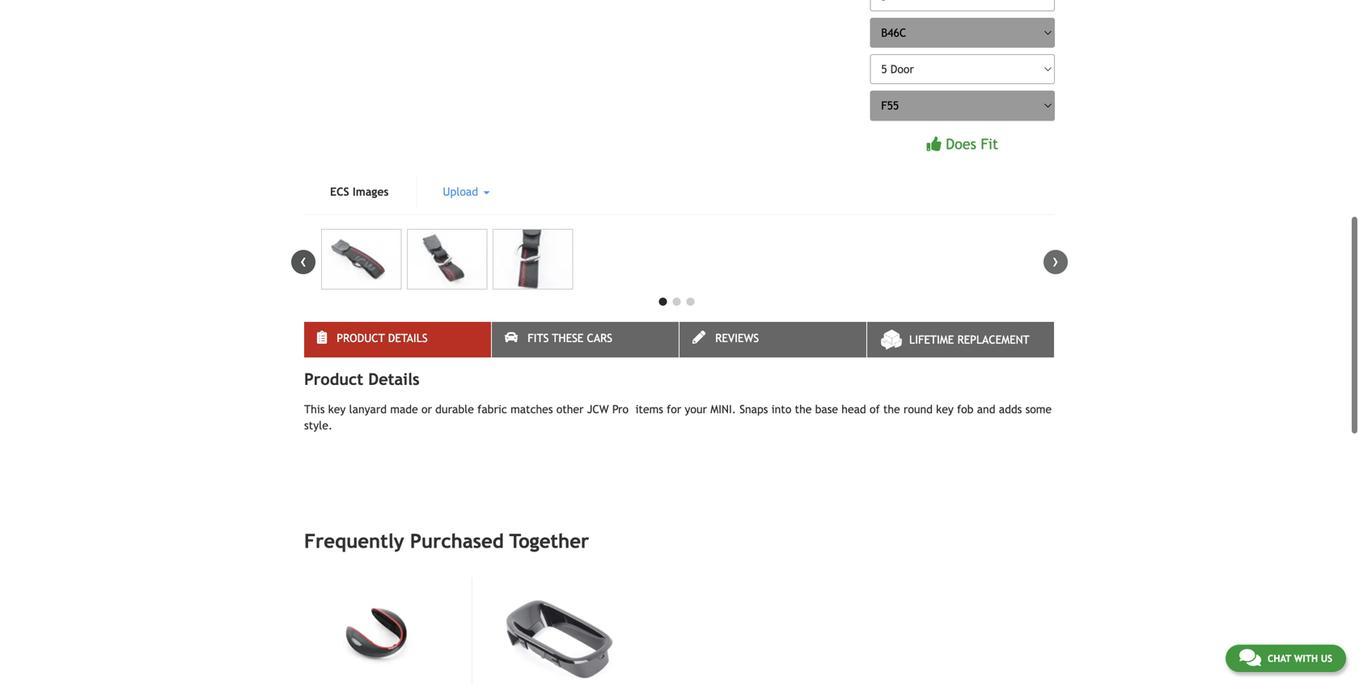 Task type: locate. For each thing, give the bounding box(es) containing it.
1 horizontal spatial the
[[884, 403, 901, 416]]

key right this
[[328, 403, 346, 416]]

fits these cars link
[[492, 322, 679, 358]]

details
[[388, 332, 428, 345], [368, 370, 420, 389]]

1 horizontal spatial key
[[937, 403, 954, 416]]

key left fob
[[937, 403, 954, 416]]

0 vertical spatial details
[[388, 332, 428, 345]]

2 horizontal spatial es#4031164 - 82292469989 - jcw pro key chain lanyard  - fabric lanyard for your mini key fob - genuine mini - mini image
[[493, 229, 573, 290]]

0 horizontal spatial the
[[795, 403, 812, 416]]

1 es#4031164 - 82292469989 - jcw pro key chain lanyard  - fabric lanyard for your mini key fob - genuine mini - mini image from the left
[[321, 229, 402, 290]]

and
[[977, 403, 996, 416]]

3 es#4031164 - 82292469989 - jcw pro key chain lanyard  - fabric lanyard for your mini key fob - genuine mini - mini image from the left
[[493, 229, 573, 290]]

es#4031164 - 82292469989 - jcw pro key chain lanyard  - fabric lanyard for your mini key fob - genuine mini - mini image right ‹
[[321, 229, 402, 290]]

› link
[[1044, 250, 1068, 274]]

product
[[337, 332, 385, 345], [304, 370, 364, 389]]

this
[[304, 403, 325, 416]]

into
[[772, 403, 792, 416]]

for
[[667, 403, 682, 416]]

head
[[842, 403, 867, 416]]

product details
[[337, 332, 428, 345], [304, 370, 420, 389]]

0 horizontal spatial key
[[328, 403, 346, 416]]

lanyard
[[349, 403, 387, 416]]

key
[[328, 403, 346, 416], [937, 403, 954, 416]]

jcw pro key cap image
[[305, 578, 454, 686]]

es#4031164 - 82292469989 - jcw pro key chain lanyard  - fabric lanyard for your mini key fob - genuine mini - mini image down "upload"
[[407, 229, 487, 290]]

es#4031164 - 82292469989 - jcw pro key chain lanyard  - fabric lanyard for your mini key fob - genuine mini - mini image
[[321, 229, 402, 290], [407, 229, 487, 290], [493, 229, 573, 290]]

product details link
[[304, 322, 491, 358]]

style.
[[304, 419, 333, 432]]

product up this
[[304, 370, 364, 389]]

brake air duct trim black - left image
[[489, 578, 637, 686]]

fabric
[[478, 403, 507, 416]]

frequently
[[304, 530, 404, 553]]

1 vertical spatial details
[[368, 370, 420, 389]]

fit
[[981, 135, 999, 152]]

the
[[795, 403, 812, 416], [884, 403, 901, 416]]

‹ link
[[291, 250, 316, 274]]

ecs
[[330, 185, 349, 198]]

the right of
[[884, 403, 901, 416]]

the right into
[[795, 403, 812, 416]]

2 key from the left
[[937, 403, 954, 416]]

lifetime
[[910, 333, 954, 346]]

mini.
[[711, 403, 736, 416]]

your
[[685, 403, 707, 416]]

reviews
[[716, 332, 759, 345]]

upload button
[[417, 176, 516, 208]]

fits
[[528, 332, 549, 345]]

jcw
[[587, 403, 609, 416]]

comments image
[[1240, 648, 1262, 668]]

1 vertical spatial product details
[[304, 370, 420, 389]]

does
[[946, 135, 977, 152]]

1 horizontal spatial es#4031164 - 82292469989 - jcw pro key chain lanyard  - fabric lanyard for your mini key fob - genuine mini - mini image
[[407, 229, 487, 290]]

with
[[1295, 653, 1319, 664]]

made
[[390, 403, 418, 416]]

fits these cars
[[528, 332, 613, 345]]

1 the from the left
[[795, 403, 812, 416]]

adds
[[999, 403, 1022, 416]]

cars
[[587, 332, 613, 345]]

es#4031164 - 82292469989 - jcw pro key chain lanyard  - fabric lanyard for your mini key fob - genuine mini - mini image up fits
[[493, 229, 573, 290]]

durable
[[436, 403, 474, 416]]

matches
[[511, 403, 553, 416]]

product up lanyard
[[337, 332, 385, 345]]

0 horizontal spatial es#4031164 - 82292469989 - jcw pro key chain lanyard  - fabric lanyard for your mini key fob - genuine mini - mini image
[[321, 229, 402, 290]]



Task type: describe. For each thing, give the bounding box(es) containing it.
fob
[[957, 403, 974, 416]]

upload
[[443, 185, 482, 198]]

ecs images link
[[304, 176, 415, 208]]

ecs images
[[330, 185, 389, 198]]

snaps
[[740, 403, 768, 416]]

0 vertical spatial product
[[337, 332, 385, 345]]

chat with us
[[1268, 653, 1333, 664]]

‹
[[300, 250, 307, 272]]

base
[[815, 403, 839, 416]]

these
[[552, 332, 584, 345]]

0 vertical spatial product details
[[337, 332, 428, 345]]

some
[[1026, 403, 1052, 416]]

round
[[904, 403, 933, 416]]

this key lanyard made or durable fabric matches other jcw pro  items for your mini. snaps into the base head of the round key fob and adds some style.
[[304, 403, 1052, 432]]

2 the from the left
[[884, 403, 901, 416]]

thumbs up image
[[927, 137, 942, 151]]

›
[[1053, 250, 1059, 272]]

other
[[557, 403, 584, 416]]

purchased
[[410, 530, 504, 553]]

does fit
[[946, 135, 999, 152]]

lifetime replacement
[[910, 333, 1030, 346]]

us
[[1321, 653, 1333, 664]]

replacement
[[958, 333, 1030, 346]]

chat with us link
[[1226, 645, 1347, 673]]

2 es#4031164 - 82292469989 - jcw pro key chain lanyard  - fabric lanyard for your mini key fob - genuine mini - mini image from the left
[[407, 229, 487, 290]]

1 key from the left
[[328, 403, 346, 416]]

together
[[510, 530, 589, 553]]

1 vertical spatial product
[[304, 370, 364, 389]]

or
[[422, 403, 432, 416]]

images
[[353, 185, 389, 198]]

chat
[[1268, 653, 1292, 664]]

lifetime replacement link
[[868, 322, 1055, 358]]

reviews link
[[680, 322, 867, 358]]

of
[[870, 403, 880, 416]]

frequently purchased together
[[304, 530, 589, 553]]

items
[[636, 403, 664, 416]]



Task type: vqa. For each thing, say whether or not it's contained in the screenshot.
the These
yes



